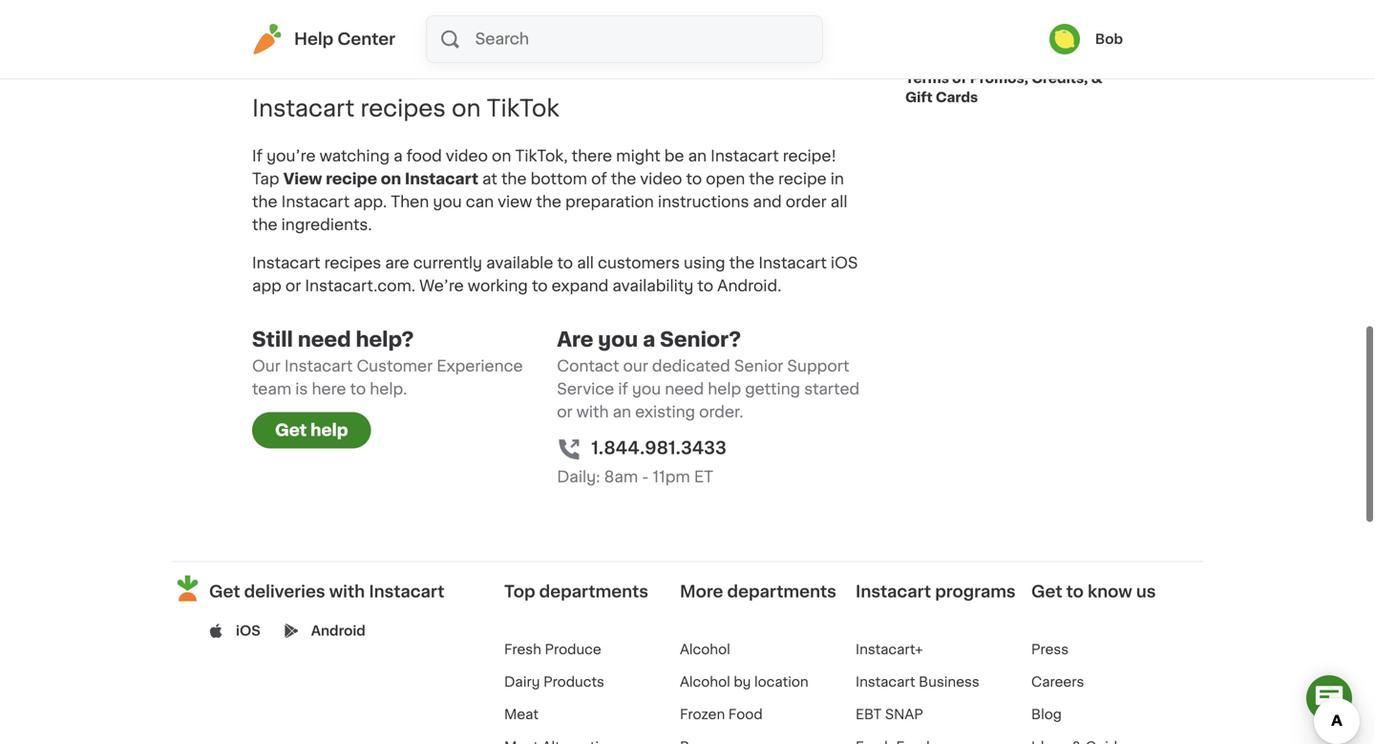 Task type: vqa. For each thing, say whether or not it's contained in the screenshot.


Task type: locate. For each thing, give the bounding box(es) containing it.
get right instacart shopper app logo
[[209, 584, 240, 600]]

recipe!
[[783, 148, 837, 164]]

all down in
[[831, 194, 848, 210]]

contact
[[557, 359, 620, 374]]

to left "know"
[[1067, 584, 1084, 600]]

or right top,
[[831, 30, 846, 45]]

Search search field
[[473, 16, 823, 62]]

app.
[[354, 194, 387, 210]]

fresh produce
[[504, 643, 602, 657]]

alcohol up the alcohol by location "link" on the bottom
[[680, 643, 731, 657]]

buy
[[500, 30, 532, 45]]

0 vertical spatial a
[[394, 148, 403, 164]]

2 vertical spatial on
[[381, 171, 401, 187]]

1 horizontal spatial view
[[343, 53, 382, 68]]

sweepstakes
[[973, 37, 1067, 51]]

0 vertical spatial alcohol
[[680, 643, 731, 657]]

at
[[748, 30, 764, 45], [483, 171, 498, 187]]

2 horizontal spatial or
[[831, 30, 846, 45]]

or right app
[[286, 278, 301, 294]]

0 vertical spatial help
[[708, 382, 742, 397]]

of up "cards"
[[953, 72, 967, 85]]

1 horizontal spatial with
[[577, 404, 609, 420]]

0 vertical spatial or
[[831, 30, 846, 45]]

the
[[334, 30, 359, 45], [767, 30, 793, 45], [502, 171, 527, 187], [611, 171, 637, 187], [749, 171, 775, 187], [252, 194, 278, 210], [536, 194, 562, 210], [252, 217, 278, 232], [730, 255, 755, 271]]

0 vertical spatial of
[[953, 72, 967, 85]]

2 recipe from the left
[[779, 171, 827, 187]]

android link
[[311, 621, 366, 640]]

working
[[468, 278, 528, 294]]

instacart.com.
[[305, 278, 416, 294]]

0 horizontal spatial help
[[311, 422, 348, 438]]

currently
[[413, 255, 483, 271]]

2 vertical spatial recipes
[[324, 255, 381, 271]]

our
[[623, 359, 649, 374]]

1 horizontal spatial an
[[688, 148, 707, 164]]

1 horizontal spatial of
[[953, 72, 967, 85]]

with up android link
[[329, 584, 365, 600]]

1 horizontal spatial at
[[748, 30, 764, 45]]

recipe
[[326, 171, 377, 187], [779, 171, 827, 187]]

senior?
[[660, 329, 741, 349]]

1 horizontal spatial need
[[665, 382, 704, 397]]

or inside are you a senior? contact our dedicated senior support service if you need help getting started or with an existing order.
[[557, 404, 573, 420]]

you right if
[[632, 382, 661, 397]]

,
[[428, 53, 432, 68]]

help.
[[370, 382, 407, 397]]

on down view more , then your recipes .
[[452, 97, 481, 120]]

alcohol
[[680, 643, 731, 657], [680, 676, 731, 689]]

customers
[[598, 255, 680, 271]]

with inside are you a senior? contact our dedicated senior support service if you need help getting started or with an existing order.
[[577, 404, 609, 420]]

2 horizontal spatial get
[[1032, 584, 1063, 600]]

0 vertical spatial with
[[577, 404, 609, 420]]

1 horizontal spatial departments
[[728, 584, 837, 600]]

2 horizontal spatial on
[[492, 148, 512, 164]]

0 vertical spatial you
[[433, 194, 462, 210]]

programs
[[936, 584, 1016, 600]]

it
[[535, 30, 547, 45]]

recipes down it
[[515, 53, 576, 68]]

center
[[338, 31, 396, 47]]

instacart inside instacart sweepstakes rules link
[[906, 37, 970, 51]]

2 vertical spatial you
[[632, 382, 661, 397]]

fresh
[[504, 643, 542, 657]]

1 alcohol from the top
[[680, 643, 731, 657]]

be
[[665, 148, 685, 164]]

to right "here"
[[350, 382, 366, 397]]

0 horizontal spatial of
[[591, 171, 607, 187]]

daily: 8am - 11pm et
[[557, 469, 714, 485]]

ios down in
[[831, 255, 858, 271]]

0 vertical spatial an
[[688, 148, 707, 164]]

you left can
[[433, 194, 462, 210]]

departments right more
[[728, 584, 837, 600]]

1 vertical spatial a
[[643, 329, 656, 349]]

recipes for tiktok
[[361, 97, 446, 120]]

8am
[[604, 469, 638, 485]]

0 horizontal spatial recipe
[[326, 171, 377, 187]]

an inside are you a senior? contact our dedicated senior support service if you need help getting started or with an existing order.
[[613, 404, 632, 420]]

.
[[576, 53, 580, 68]]

you up our
[[598, 329, 638, 349]]

location
[[755, 676, 809, 689]]

a up our
[[643, 329, 656, 349]]

view
[[498, 194, 532, 210]]

instacart inside if you're watching a food video on tiktok, there might be an instacart recipe! tap
[[711, 148, 779, 164]]

or down the service
[[557, 404, 573, 420]]

on inside if you're watching a food video on tiktok, there might be an instacart recipe! tap
[[492, 148, 512, 164]]

press
[[1032, 643, 1069, 657]]

of down there
[[591, 171, 607, 187]]

1 vertical spatial with
[[329, 584, 365, 600]]

1 horizontal spatial help
[[708, 382, 742, 397]]

recipes
[[515, 53, 576, 68], [361, 97, 446, 120], [324, 255, 381, 271]]

alcohol down alcohol link
[[680, 676, 731, 689]]

video
[[446, 148, 488, 164], [641, 171, 683, 187]]

view
[[343, 53, 382, 68], [283, 171, 322, 187]]

1 vertical spatial an
[[613, 404, 632, 420]]

0 horizontal spatial departments
[[539, 584, 649, 600]]

the inside instacart recipes are currently available to all customers using the instacart ios app or instacart.com. we're working to expand availability to android.
[[730, 255, 755, 271]]

all up expand at left top
[[577, 255, 594, 271]]

recipe up the order
[[779, 171, 827, 187]]

on left tiktok,
[[492, 148, 512, 164]]

2 departments from the left
[[728, 584, 837, 600]]

on up then
[[381, 171, 401, 187]]

an down if
[[613, 404, 632, 420]]

0 vertical spatial ios
[[831, 255, 858, 271]]

0 horizontal spatial ios
[[236, 624, 261, 638]]

to inside at the bottom of the video to open the recipe in the instacart app. then you can view the preparation instructions and order all the ingredients.
[[686, 171, 702, 187]]

a left food
[[394, 148, 403, 164]]

instacart
[[906, 37, 970, 51], [252, 97, 355, 120], [711, 148, 779, 164], [405, 171, 479, 187], [282, 194, 350, 210], [252, 255, 321, 271], [759, 255, 827, 271], [285, 359, 353, 374], [369, 584, 445, 600], [856, 584, 932, 600], [856, 676, 916, 689]]

get inside button
[[275, 422, 307, 438]]

with down the service
[[577, 404, 609, 420]]

alcohol for alcohol by location
[[680, 676, 731, 689]]

0 horizontal spatial need
[[298, 329, 351, 349]]

help
[[708, 382, 742, 397], [311, 422, 348, 438]]

need up "here"
[[298, 329, 351, 349]]

to up instructions
[[686, 171, 702, 187]]

1 vertical spatial or
[[286, 278, 301, 294]]

video for the
[[641, 171, 683, 187]]

0 horizontal spatial video
[[446, 148, 488, 164]]

0 vertical spatial recipes
[[515, 53, 576, 68]]

-
[[642, 469, 649, 485]]

help down "here"
[[311, 422, 348, 438]]

0 horizontal spatial view
[[283, 171, 322, 187]]

team
[[252, 382, 292, 397]]

0 vertical spatial view
[[343, 53, 382, 68]]

1 horizontal spatial get
[[275, 422, 307, 438]]

0 horizontal spatial at
[[483, 171, 498, 187]]

are
[[385, 255, 410, 271]]

1 horizontal spatial a
[[643, 329, 656, 349]]

get
[[275, 422, 307, 438], [209, 584, 240, 600], [1032, 584, 1063, 600]]

at for top,
[[748, 30, 764, 45]]

video right food
[[446, 148, 488, 164]]

0 horizontal spatial a
[[394, 148, 403, 164]]

1 vertical spatial need
[[665, 382, 704, 397]]

if you're watching a food video on tiktok, there might be an instacart recipe! tap
[[252, 148, 837, 187]]

2 vertical spatial or
[[557, 404, 573, 420]]

1 vertical spatial view
[[283, 171, 322, 187]]

2 alcohol from the top
[[680, 676, 731, 689]]

ingredients.
[[282, 217, 372, 232]]

get down is
[[275, 422, 307, 438]]

recipes down more
[[361, 97, 446, 120]]

1 horizontal spatial video
[[641, 171, 683, 187]]

0 vertical spatial on
[[452, 97, 481, 120]]

to up expand at left top
[[557, 255, 573, 271]]

view down you're
[[283, 171, 322, 187]]

a inside are you a senior? contact our dedicated senior support service if you need help getting started or with an existing order.
[[643, 329, 656, 349]]

1 vertical spatial help
[[311, 422, 348, 438]]

at left top,
[[748, 30, 764, 45]]

ios right ios app store logo
[[236, 624, 261, 638]]

1 vertical spatial ios
[[236, 624, 261, 638]]

are you a senior? contact our dedicated senior support service if you need help getting started or with an existing order.
[[557, 329, 860, 420]]

at inside at the bottom of the video to open the recipe in the instacart app. then you can view the preparation instructions and order all the ingredients.
[[483, 171, 498, 187]]

1 horizontal spatial ios
[[831, 255, 858, 271]]

help center
[[294, 31, 396, 47]]

at up can
[[483, 171, 498, 187]]

by
[[734, 676, 751, 689]]

available
[[486, 255, 554, 271]]

1 vertical spatial recipes
[[361, 97, 446, 120]]

ios
[[831, 255, 858, 271], [236, 624, 261, 638]]

video inside if you're watching a food video on tiktok, there might be an instacart recipe! tap
[[446, 148, 488, 164]]

need
[[298, 329, 351, 349], [665, 382, 704, 397]]

0 vertical spatial all
[[831, 194, 848, 210]]

ios app store logo image
[[209, 624, 224, 638]]

1 vertical spatial on
[[492, 148, 512, 164]]

home
[[363, 30, 407, 45]]

experience
[[437, 359, 523, 374]]

on
[[452, 97, 481, 120], [492, 148, 512, 164], [381, 171, 401, 187]]

you
[[433, 194, 462, 210], [598, 329, 638, 349], [632, 382, 661, 397]]

top departments
[[504, 584, 649, 600]]

0 horizontal spatial all
[[577, 255, 594, 271]]

view down center
[[343, 53, 382, 68]]

1 horizontal spatial all
[[831, 194, 848, 210]]

a
[[394, 148, 403, 164], [643, 329, 656, 349]]

recipe down watching
[[326, 171, 377, 187]]

recipe inside at the bottom of the video to open the recipe in the instacart app. then you can view the preparation instructions and order all the ingredients.
[[779, 171, 827, 187]]

existing
[[636, 404, 696, 420]]

bottom
[[531, 171, 588, 187]]

video down be
[[641, 171, 683, 187]]

help inside are you a senior? contact our dedicated senior support service if you need help getting started or with an existing order.
[[708, 382, 742, 397]]

1 vertical spatial all
[[577, 255, 594, 271]]

fresh produce link
[[504, 643, 602, 657]]

recipes up instacart.com.
[[324, 255, 381, 271]]

and
[[753, 194, 782, 210]]

1 horizontal spatial recipe
[[779, 171, 827, 187]]

then
[[391, 194, 429, 210]]

support
[[788, 359, 850, 374]]

at the top, or
[[745, 30, 846, 45]]

1 departments from the left
[[539, 584, 649, 600]]

of
[[953, 72, 967, 85], [591, 171, 607, 187]]

0 horizontal spatial on
[[381, 171, 401, 187]]

instacart inside at the bottom of the video to open the recipe in the instacart app. then you can view the preparation instructions and order all the ingredients.
[[282, 194, 350, 210]]

1 vertical spatial alcohol
[[680, 676, 731, 689]]

0 horizontal spatial or
[[286, 278, 301, 294]]

video inside at the bottom of the video to open the recipe in the instacart app. then you can view the preparation instructions and order all the ingredients.
[[641, 171, 683, 187]]

ebt
[[856, 708, 882, 722]]

recipes inside instacart recipes are currently available to all customers using the instacart ios app or instacart.com. we're working to expand availability to android.
[[324, 255, 381, 271]]

0 vertical spatial need
[[298, 329, 351, 349]]

get up press
[[1032, 584, 1063, 600]]

1 horizontal spatial or
[[557, 404, 573, 420]]

need down dedicated
[[665, 382, 704, 397]]

produce
[[545, 643, 602, 657]]

bob link
[[1050, 24, 1124, 54]]

0 horizontal spatial get
[[209, 584, 240, 600]]

tiktok
[[487, 97, 560, 120]]

1 vertical spatial video
[[641, 171, 683, 187]]

get help
[[275, 422, 348, 438]]

instacart+ link
[[856, 643, 923, 657]]

preparation
[[566, 194, 654, 210]]

an right be
[[688, 148, 707, 164]]

instacart business link
[[856, 676, 980, 689]]

help center link
[[252, 24, 396, 54]]

help up order.
[[708, 382, 742, 397]]

a inside if you're watching a food video on tiktok, there might be an instacart recipe! tap
[[394, 148, 403, 164]]

terms
[[906, 72, 950, 85]]

tap
[[252, 171, 279, 187]]

0 horizontal spatial an
[[613, 404, 632, 420]]

1 horizontal spatial on
[[452, 97, 481, 120]]

1 vertical spatial at
[[483, 171, 498, 187]]

0 vertical spatial at
[[748, 30, 764, 45]]

1 vertical spatial of
[[591, 171, 607, 187]]

departments up produce
[[539, 584, 649, 600]]

or inside instacart recipes are currently available to all customers using the instacart ios app or instacart.com. we're working to expand availability to android.
[[286, 278, 301, 294]]

instacart inside "still need help? our instacart customer experience team is here to help."
[[285, 359, 353, 374]]

0 vertical spatial video
[[446, 148, 488, 164]]



Task type: describe. For each thing, give the bounding box(es) containing it.
instacart sweepstakes rules
[[906, 37, 1110, 51]]

instructions
[[658, 194, 749, 210]]

cards
[[936, 91, 979, 104]]

we're
[[420, 278, 464, 294]]

need inside are you a senior? contact our dedicated senior support service if you need help getting started or with an existing order.
[[665, 382, 704, 397]]

order.
[[700, 404, 744, 420]]

products
[[544, 676, 605, 689]]

rules
[[1071, 37, 1110, 51]]

business
[[919, 676, 980, 689]]

instacart shopper app logo image
[[172, 573, 204, 604]]

in
[[831, 171, 845, 187]]

service
[[557, 382, 615, 397]]

using
[[684, 255, 726, 271]]

us
[[1137, 584, 1157, 600]]

credits,
[[1032, 72, 1089, 85]]

an inside if you're watching a food video on tiktok, there might be an instacart recipe! tap
[[688, 148, 707, 164]]

android.
[[718, 278, 782, 294]]

video for food
[[446, 148, 488, 164]]

frozen food link
[[680, 708, 763, 722]]

get for get help
[[275, 422, 307, 438]]

then
[[436, 53, 471, 68]]

customer
[[357, 359, 433, 374]]

1 recipe from the left
[[326, 171, 377, 187]]

here
[[312, 382, 346, 397]]

view recipe on instacart
[[283, 171, 479, 187]]

frozen food
[[680, 708, 763, 722]]

top
[[504, 584, 536, 600]]

on for tiktok
[[452, 97, 481, 120]]

help?
[[356, 329, 414, 349]]

still need help? our instacart customer experience team is here to help.
[[252, 329, 523, 397]]

instacart programs
[[856, 584, 1016, 600]]

snap
[[885, 708, 924, 722]]

of inside terms of promos, credits, & gift cards
[[953, 72, 967, 85]]

get for get deliveries with instacart
[[209, 584, 240, 600]]

0 horizontal spatial with
[[329, 584, 365, 600]]

get help button
[[252, 412, 371, 448]]

android play store logo image
[[284, 624, 299, 638]]

at for bottom
[[483, 171, 498, 187]]

watching
[[320, 148, 390, 164]]

blog link
[[1032, 708, 1062, 722]]

alcohol by location
[[680, 676, 809, 689]]

help
[[294, 31, 334, 47]]

food
[[729, 708, 763, 722]]

terms of promos, credits, & gift cards link
[[906, 61, 1124, 115]]

you inside at the bottom of the video to open the recipe in the instacart app. then you can view the preparation instructions and order all the ingredients.
[[433, 194, 462, 210]]

to down available
[[532, 278, 548, 294]]

view for view recipe on instacart
[[283, 171, 322, 187]]

daily:
[[557, 469, 601, 485]]

your
[[475, 53, 512, 68]]

instacart image
[[252, 24, 283, 54]]

meat
[[504, 708, 539, 722]]

is
[[295, 382, 308, 397]]

on for instacart
[[381, 171, 401, 187]]

senior
[[735, 359, 784, 374]]

our
[[252, 359, 281, 374]]

dedicated
[[652, 359, 731, 374]]

get for get to know us
[[1032, 584, 1063, 600]]

from
[[290, 30, 330, 45]]

alcohol for alcohol link
[[680, 643, 731, 657]]

recipes for currently
[[324, 255, 381, 271]]

departments for top departments
[[539, 584, 649, 600]]

all inside instacart recipes are currently available to all customers using the instacart ios app or instacart.com. we're working to expand availability to android.
[[577, 255, 594, 271]]

bob
[[1096, 32, 1124, 46]]

promos,
[[970, 72, 1029, 85]]

you're
[[267, 148, 316, 164]]

instacart+
[[856, 643, 923, 657]]

of inside at the bottom of the video to open the recipe in the instacart app. then you can view the preparation instructions and order all the ingredients.
[[591, 171, 607, 187]]

press link
[[1032, 643, 1069, 657]]

more
[[386, 53, 428, 68]]

to down using
[[698, 278, 714, 294]]

help inside button
[[311, 422, 348, 438]]

frozen
[[680, 708, 725, 722]]

still
[[252, 329, 293, 349]]

more departments
[[680, 584, 837, 600]]

1.844.981.3433 link
[[592, 435, 727, 461]]

there
[[572, 148, 612, 164]]

user avatar image
[[1050, 24, 1080, 54]]

1 vertical spatial you
[[598, 329, 638, 349]]

get to know us
[[1032, 584, 1157, 600]]

&
[[1092, 72, 1103, 85]]

need inside "still need help? our instacart customer experience team is here to help."
[[298, 329, 351, 349]]

departments for more departments
[[728, 584, 837, 600]]

if
[[252, 148, 263, 164]]

ios inside instacart recipes are currently available to all customers using the instacart ios app or instacart.com. we're working to expand availability to android.
[[831, 255, 858, 271]]

11pm
[[653, 469, 691, 485]]

at the bottom of the video to open the recipe in the instacart app. then you can view the preparation instructions and order all the ingredients.
[[252, 171, 848, 232]]

to inside "still need help? our instacart customer experience team is here to help."
[[350, 382, 366, 397]]

know
[[1088, 584, 1133, 600]]

careers
[[1032, 676, 1085, 689]]

food
[[407, 148, 442, 164]]

if
[[618, 382, 628, 397]]

started
[[805, 382, 860, 397]]

view for view more , then your recipes .
[[343, 53, 382, 68]]

all inside at the bottom of the video to open the recipe in the instacart app. then you can view the preparation instructions and order all the ingredients.
[[831, 194, 848, 210]]

ebt snap link
[[856, 708, 924, 722]]

instacart sweepstakes rules link
[[906, 27, 1110, 61]]

again
[[551, 30, 597, 45]]

app
[[252, 278, 282, 294]]

getting
[[745, 382, 801, 397]]

gift
[[906, 91, 933, 104]]

view more , then your recipes .
[[343, 53, 580, 68]]

et
[[694, 469, 714, 485]]

1.844.981.3433
[[592, 440, 727, 457]]



